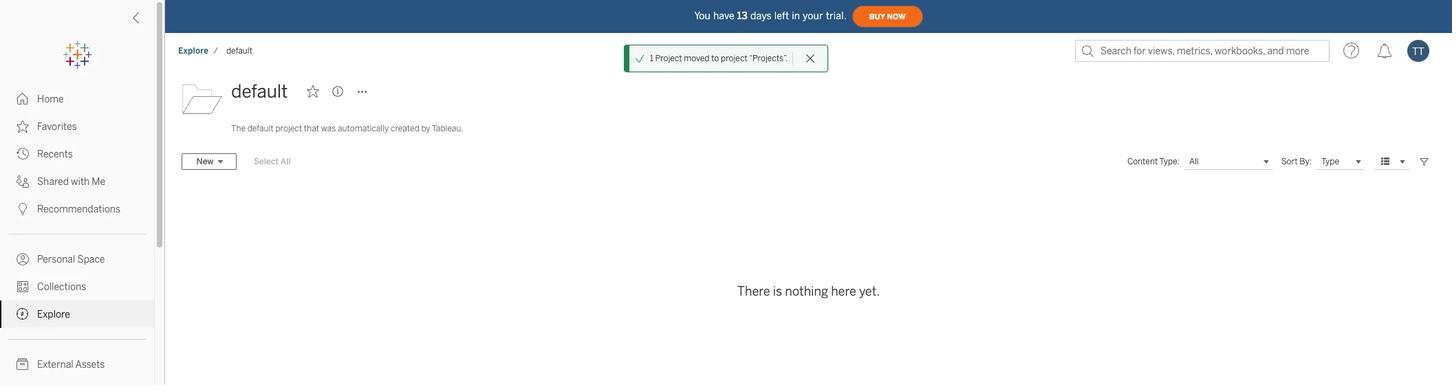 Task type: locate. For each thing, give the bounding box(es) containing it.
collections
[[37, 281, 86, 293]]

default
[[226, 46, 252, 56], [231, 80, 288, 102], [247, 124, 274, 133]]

personal space link
[[0, 246, 154, 273]]

2 by text only_f5he34f image from the top
[[17, 148, 29, 160]]

by text only_f5he34f image left home
[[17, 93, 29, 105]]

1 vertical spatial default
[[231, 80, 288, 102]]

1 horizontal spatial explore
[[178, 46, 209, 56]]

default right the
[[247, 124, 274, 133]]

external assets
[[37, 359, 105, 371]]

by text only_f5he34f image inside recents link
[[17, 148, 29, 160]]

1 project moved to project "projects". alert
[[650, 52, 788, 65]]

by text only_f5he34f image inside shared with me 'link'
[[17, 175, 29, 188]]

2 by text only_f5he34f image from the top
[[17, 175, 29, 188]]

by text only_f5he34f image inside the recommendations link
[[17, 203, 29, 215]]

0 horizontal spatial explore
[[37, 309, 70, 321]]

0 vertical spatial by text only_f5he34f image
[[17, 93, 29, 105]]

by text only_f5he34f image left recommendations
[[17, 203, 29, 215]]

default right / in the left top of the page
[[226, 46, 252, 56]]

in
[[792, 10, 800, 22]]

by text only_f5he34f image
[[17, 120, 29, 133], [17, 175, 29, 188], [17, 203, 29, 215], [17, 281, 29, 293], [17, 308, 29, 321], [17, 358, 29, 371]]

by text only_f5he34f image inside personal space link
[[17, 253, 29, 266]]

shared
[[37, 176, 69, 188]]

0 vertical spatial project
[[721, 54, 747, 63]]

select
[[254, 157, 279, 166]]

shared with me
[[37, 176, 105, 188]]

explore for explore
[[37, 309, 70, 321]]

1 vertical spatial explore
[[37, 309, 70, 321]]

1 by text only_f5he34f image from the top
[[17, 120, 29, 133]]

1 by text only_f5he34f image from the top
[[17, 93, 29, 105]]

4 by text only_f5he34f image from the top
[[17, 281, 29, 293]]

2 vertical spatial by text only_f5he34f image
[[17, 253, 29, 266]]

by text only_f5he34f image for external assets
[[17, 358, 29, 371]]

you
[[694, 10, 711, 22]]

1 vertical spatial by text only_f5he34f image
[[17, 148, 29, 160]]

tableau.
[[432, 124, 463, 133]]

1 horizontal spatial explore link
[[177, 45, 209, 56]]

project right to
[[721, 54, 747, 63]]

by:
[[1300, 157, 1312, 166]]

default up the
[[231, 80, 288, 102]]

created
[[391, 124, 419, 133]]

project inside alert
[[721, 54, 747, 63]]

2 vertical spatial default
[[247, 124, 274, 133]]

days
[[750, 10, 772, 22]]

type:
[[1159, 157, 1180, 166]]

project
[[721, 54, 747, 63], [275, 124, 302, 133]]

explore link
[[177, 45, 209, 56], [0, 301, 154, 328]]

moved
[[684, 54, 709, 63]]

was
[[321, 124, 336, 133]]

explore link down collections
[[0, 301, 154, 328]]

trial.
[[826, 10, 847, 22]]

recommendations link
[[0, 195, 154, 223]]

1 vertical spatial explore link
[[0, 301, 154, 328]]

by text only_f5he34f image
[[17, 93, 29, 105], [17, 148, 29, 160], [17, 253, 29, 266]]

the
[[231, 124, 246, 133]]

explore inside the main navigation. press the up and down arrow keys to access links. element
[[37, 309, 70, 321]]

/
[[213, 46, 218, 56]]

by text only_f5he34f image left favorites
[[17, 120, 29, 133]]

by text only_f5he34f image inside the collections link
[[17, 281, 29, 293]]

explore link left / in the left top of the page
[[177, 45, 209, 56]]

explore /
[[178, 46, 218, 56]]

content type:
[[1127, 157, 1180, 166]]

by text only_f5he34f image left external
[[17, 358, 29, 371]]

project left that
[[275, 124, 302, 133]]

personal
[[37, 254, 75, 266]]

by text only_f5he34f image for favorites
[[17, 120, 29, 133]]

by text only_f5he34f image for explore
[[17, 308, 29, 321]]

that
[[304, 124, 319, 133]]

yet.
[[859, 284, 880, 299]]

new button
[[182, 153, 237, 170]]

content
[[1127, 157, 1158, 166]]

explore down collections
[[37, 309, 70, 321]]

explore left / in the left top of the page
[[178, 46, 209, 56]]

by text only_f5he34f image inside favorites 'link'
[[17, 120, 29, 133]]

3 by text only_f5he34f image from the top
[[17, 203, 29, 215]]

home
[[37, 94, 64, 105]]

by text only_f5he34f image left shared
[[17, 175, 29, 188]]

6 by text only_f5he34f image from the top
[[17, 358, 29, 371]]

1 horizontal spatial project
[[721, 54, 747, 63]]

with
[[71, 176, 90, 188]]

0 horizontal spatial project
[[275, 124, 302, 133]]

by text only_f5he34f image left collections
[[17, 281, 29, 293]]

by text only_f5he34f image down the collections link
[[17, 308, 29, 321]]

explore
[[178, 46, 209, 56], [37, 309, 70, 321]]

by text only_f5he34f image inside external assets link
[[17, 358, 29, 371]]

5 by text only_f5he34f image from the top
[[17, 308, 29, 321]]

nothing
[[785, 284, 828, 299]]

buy now
[[869, 12, 906, 21]]

left
[[774, 10, 789, 22]]

by text only_f5he34f image inside the home link
[[17, 93, 29, 105]]

3 by text only_f5he34f image from the top
[[17, 253, 29, 266]]

space
[[77, 254, 105, 266]]

me
[[92, 176, 105, 188]]

by text only_f5he34f image left personal in the bottom of the page
[[17, 253, 29, 266]]

by text only_f5he34f image left recents
[[17, 148, 29, 160]]

0 vertical spatial explore
[[178, 46, 209, 56]]

change view mode image
[[1396, 155, 1409, 168]]



Task type: vqa. For each thing, say whether or not it's contained in the screenshot.
by text only_f5he34f image for External Assets
yes



Task type: describe. For each thing, give the bounding box(es) containing it.
0 vertical spatial default
[[226, 46, 252, 56]]

external assets link
[[0, 351, 154, 378]]

recents link
[[0, 140, 154, 168]]

by text only_f5he34f image for home
[[17, 93, 29, 105]]

shared with me link
[[0, 168, 154, 195]]

13
[[737, 10, 748, 22]]

favorites link
[[0, 113, 154, 140]]

sort
[[1281, 157, 1298, 166]]

now
[[887, 12, 906, 21]]

favorites
[[37, 121, 77, 133]]

sort by:
[[1281, 157, 1312, 166]]

to
[[711, 54, 719, 63]]

"projects".
[[749, 54, 788, 63]]

the default project that was automatically created by tableau.
[[231, 124, 463, 133]]

1
[[650, 54, 653, 63]]

collections link
[[0, 273, 154, 301]]

buy
[[869, 12, 885, 21]]

have
[[713, 10, 734, 22]]

main navigation. press the up and down arrow keys to access links. element
[[0, 85, 154, 385]]

new
[[196, 157, 214, 166]]

0 vertical spatial explore link
[[177, 45, 209, 56]]

recommendations
[[37, 204, 120, 215]]

buy now button
[[852, 6, 923, 28]]

project image
[[182, 78, 223, 119]]

personal space
[[37, 254, 105, 266]]

by text only_f5he34f image for personal space
[[17, 253, 29, 266]]

by text only_f5he34f image for shared with me
[[17, 175, 29, 188]]

by text only_f5he34f image for recents
[[17, 148, 29, 160]]

default element
[[222, 46, 257, 56]]

1 project moved to project "projects".
[[650, 54, 788, 63]]

navigation panel element
[[0, 41, 154, 385]]

is
[[773, 284, 782, 299]]

external
[[37, 359, 73, 371]]

all
[[281, 157, 291, 166]]

there is nothing here yet.
[[737, 284, 880, 299]]

you have 13 days left in your trial.
[[694, 10, 847, 22]]

project
[[655, 54, 682, 63]]

select all
[[254, 157, 291, 166]]

assets
[[75, 359, 105, 371]]

there
[[737, 284, 770, 299]]

recents
[[37, 149, 73, 160]]

your
[[803, 10, 823, 22]]

by
[[421, 124, 430, 133]]

here
[[831, 284, 856, 299]]

by text only_f5he34f image for recommendations
[[17, 203, 29, 215]]

home link
[[0, 85, 154, 113]]

select all button
[[245, 153, 300, 170]]

by text only_f5he34f image for collections
[[17, 281, 29, 293]]

success image
[[635, 54, 644, 63]]

automatically
[[338, 124, 389, 133]]

0 horizontal spatial explore link
[[0, 301, 154, 328]]

1 vertical spatial project
[[275, 124, 302, 133]]

explore for explore /
[[178, 46, 209, 56]]



